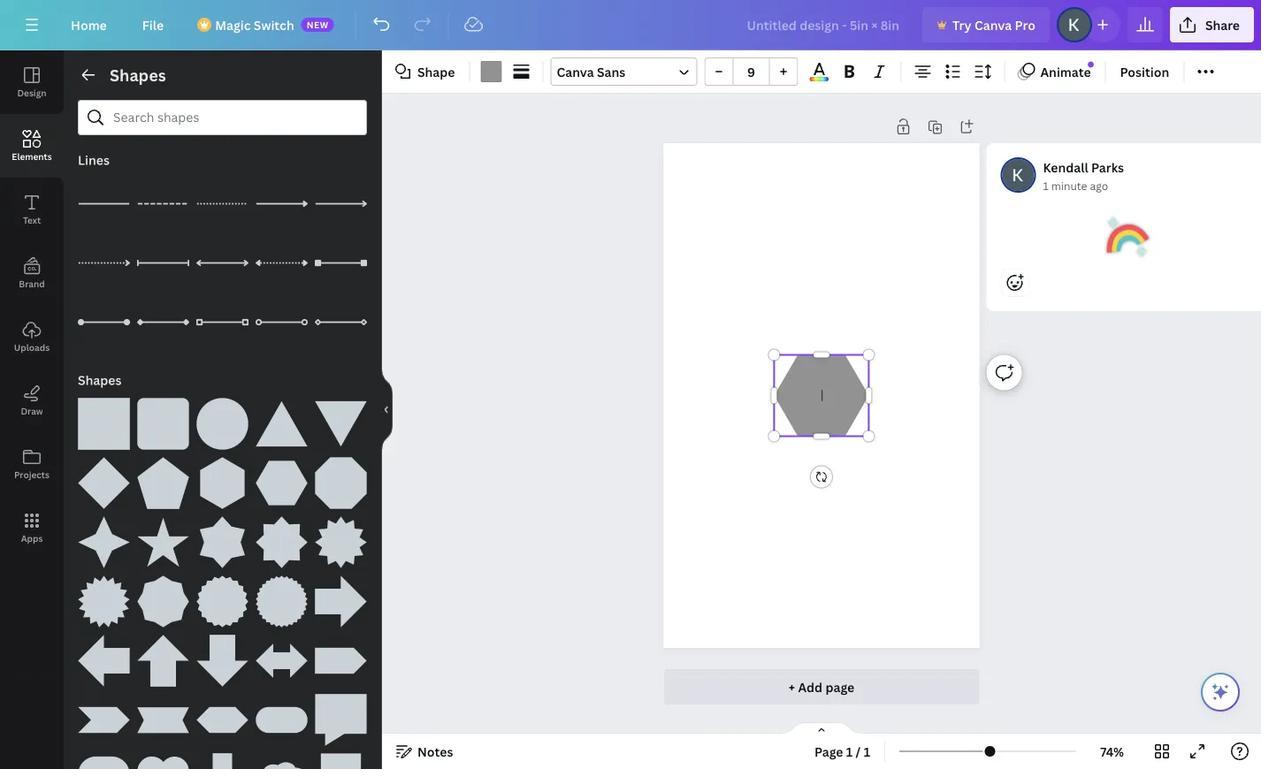 Task type: describe. For each thing, give the bounding box(es) containing it.
group right cross image
[[256, 743, 308, 770]]

new
[[307, 19, 329, 31]]

6-pointed star image
[[196, 517, 249, 569]]

group left the color range "image"
[[705, 58, 798, 86]]

try
[[953, 16, 972, 33]]

1 vertical spatial shapes
[[78, 372, 122, 389]]

round speech bubble image
[[78, 754, 130, 770]]

canva sans button
[[551, 58, 698, 86]]

arrow up image
[[137, 635, 189, 687]]

group right "arrow down" image
[[256, 625, 308, 687]]

arrow block concave image
[[137, 695, 189, 747]]

star burst 2 image
[[78, 576, 130, 628]]

+ add page
[[789, 679, 855, 696]]

group right star burst 2 image
[[137, 565, 189, 628]]

4-pointed star image
[[78, 517, 130, 569]]

pro
[[1015, 16, 1036, 33]]

group left hexagon horizontal image
[[196, 447, 249, 510]]

group right white circle shape image
[[256, 388, 308, 450]]

draw button
[[0, 369, 64, 433]]

page
[[826, 679, 855, 696]]

group right cloud image
[[315, 743, 367, 770]]

group right the hexagon vertical image at the left bottom
[[256, 447, 308, 510]]

arrow right image
[[315, 576, 367, 628]]

group left 6-pointed star image at the left bottom
[[137, 506, 189, 569]]

diamond image
[[78, 457, 130, 510]]

text button
[[0, 178, 64, 242]]

elements button
[[0, 114, 64, 178]]

arrow block right image
[[315, 635, 367, 687]]

pill image
[[256, 695, 308, 747]]

kendall
[[1043, 159, 1089, 176]]

draw
[[21, 405, 43, 417]]

page
[[815, 744, 844, 760]]

group left hide image
[[315, 388, 367, 450]]

projects button
[[0, 433, 64, 496]]

8-pointed star image
[[256, 517, 308, 569]]

rounded square image
[[137, 398, 189, 450]]

pentagon image
[[137, 457, 189, 510]]

group right diamond image
[[137, 447, 189, 510]]

sans
[[597, 63, 626, 80]]

lines
[[78, 152, 110, 169]]

/
[[856, 744, 861, 760]]

8-pointed star inflated image
[[137, 576, 189, 628]]

+
[[789, 679, 795, 696]]

1 horizontal spatial 1
[[864, 744, 871, 760]]

hide image
[[381, 368, 393, 453]]

home
[[71, 16, 107, 33]]

square speech bubble image
[[315, 695, 367, 747]]

elements
[[12, 150, 52, 162]]

file button
[[128, 7, 178, 42]]

expressing gratitude image
[[1107, 216, 1150, 258]]

star burst 3 image
[[196, 576, 249, 628]]

group up cross image
[[196, 684, 249, 747]]

try canva pro button
[[923, 7, 1050, 42]]

Search shapes search field
[[113, 101, 332, 134]]

kendall parks list
[[987, 143, 1262, 368]]

74%
[[1101, 744, 1124, 760]]

group left 'pentagon' image
[[78, 447, 130, 510]]

heart image
[[137, 754, 189, 770]]

position button
[[1113, 58, 1177, 86]]

74% button
[[1084, 738, 1141, 766]]

group up heart image
[[137, 684, 189, 747]]

color range image
[[810, 77, 829, 81]]

minute
[[1052, 178, 1088, 193]]

star burst 1 image
[[315, 517, 367, 569]]

projects
[[14, 469, 50, 481]]



Task type: vqa. For each thing, say whether or not it's contained in the screenshot.
Shops to the left
no



Task type: locate. For each thing, give the bounding box(es) containing it.
group right star burst 4 image
[[315, 565, 367, 628]]

shapes up square image
[[78, 372, 122, 389]]

group up round speech bubble image
[[78, 684, 130, 747]]

magic
[[215, 16, 251, 33]]

group left white circle shape image
[[137, 388, 189, 450]]

shape
[[418, 63, 455, 80]]

canva assistant image
[[1210, 682, 1232, 703]]

white circle shape image
[[196, 398, 249, 450]]

1 right /
[[864, 744, 871, 760]]

hexagon vertical image
[[196, 457, 249, 510]]

arrow block 2 right image
[[78, 695, 130, 747]]

notes
[[418, 744, 453, 760]]

share button
[[1170, 7, 1255, 42]]

magic switch
[[215, 16, 294, 33]]

0 horizontal spatial 1
[[847, 744, 853, 760]]

shapes down file
[[110, 64, 166, 86]]

animate
[[1041, 63, 1091, 80]]

group right hexagon horizontal image
[[315, 447, 367, 510]]

#919191 image
[[481, 61, 502, 82], [481, 61, 502, 82]]

side panel tab list
[[0, 50, 64, 560]]

Design title text field
[[733, 7, 916, 42]]

star burst 4 image
[[256, 576, 308, 628]]

shape button
[[389, 58, 462, 86]]

group right star burst 3 image
[[256, 565, 308, 628]]

1 horizontal spatial canva
[[975, 16, 1012, 33]]

group right arrow horizontal image
[[315, 625, 367, 687]]

canva
[[975, 16, 1012, 33], [557, 63, 594, 80]]

banner 2 image
[[315, 754, 367, 770]]

group left cloud image
[[196, 743, 249, 770]]

home link
[[57, 7, 121, 42]]

ago
[[1090, 178, 1109, 193]]

group left 5-pointed star image
[[78, 506, 130, 569]]

brand
[[19, 278, 45, 290]]

switch
[[254, 16, 294, 33]]

group
[[705, 58, 798, 86], [78, 388, 130, 450], [137, 388, 189, 450], [196, 388, 249, 450], [256, 388, 308, 450], [315, 388, 367, 450], [78, 447, 130, 510], [137, 447, 189, 510], [196, 447, 249, 510], [256, 447, 308, 510], [315, 447, 367, 510], [78, 506, 130, 569], [137, 506, 189, 569], [196, 506, 249, 569], [256, 506, 308, 569], [315, 506, 367, 569], [78, 565, 130, 628], [137, 565, 189, 628], [196, 565, 249, 628], [256, 565, 308, 628], [315, 565, 367, 628], [78, 625, 130, 687], [137, 625, 189, 687], [196, 625, 249, 687], [256, 625, 308, 687], [315, 625, 367, 687], [78, 684, 130, 747], [137, 684, 189, 747], [196, 684, 249, 747], [256, 684, 308, 747], [315, 684, 367, 747], [78, 743, 130, 770], [137, 743, 189, 770], [196, 743, 249, 770], [256, 743, 308, 770], [315, 743, 367, 770]]

group left the rounded square 'image'
[[78, 388, 130, 450]]

5-pointed star image
[[137, 517, 189, 569]]

canva sans
[[557, 63, 626, 80]]

hexagon horizontal image
[[256, 457, 308, 510]]

1
[[1043, 178, 1049, 193], [847, 744, 853, 760], [864, 744, 871, 760]]

1 inside the kendall parks 1 minute ago
[[1043, 178, 1049, 193]]

arrow block convex image
[[196, 695, 249, 747]]

arrow left image
[[78, 635, 130, 687]]

cross image
[[196, 754, 249, 770]]

group right the 8-pointed star image
[[315, 506, 367, 569]]

new image
[[1088, 62, 1094, 68]]

apps
[[21, 533, 43, 545]]

triangle down image
[[315, 398, 367, 450]]

0 vertical spatial shapes
[[110, 64, 166, 86]]

design
[[17, 87, 46, 99]]

shapes
[[110, 64, 166, 86], [78, 372, 122, 389]]

None text field
[[790, 391, 853, 401]]

0 horizontal spatial canva
[[557, 63, 594, 80]]

arrow horizontal image
[[256, 635, 308, 687]]

apps button
[[0, 496, 64, 560]]

octagon image
[[315, 457, 367, 510]]

design button
[[0, 50, 64, 114]]

group left the 8-pointed star image
[[196, 506, 249, 569]]

animate button
[[1013, 58, 1098, 86]]

add this line to the canvas image
[[78, 178, 130, 230], [137, 178, 189, 230], [196, 178, 249, 230], [256, 178, 308, 230], [315, 178, 367, 230], [78, 237, 130, 289], [137, 237, 189, 289], [196, 237, 249, 289], [256, 237, 308, 289], [315, 237, 367, 289], [78, 296, 130, 349], [137, 296, 189, 349], [196, 296, 249, 349], [256, 296, 308, 349], [315, 296, 367, 349]]

canva right try
[[975, 16, 1012, 33]]

canva inside 'popup button'
[[557, 63, 594, 80]]

group left arrow horizontal image
[[196, 625, 249, 687]]

arrow down image
[[196, 635, 249, 687]]

main menu bar
[[0, 0, 1262, 50]]

1 left /
[[847, 744, 853, 760]]

show pages image
[[779, 722, 864, 736]]

group up cloud image
[[256, 684, 308, 747]]

try canva pro
[[953, 16, 1036, 33]]

uploads
[[14, 342, 50, 353]]

group right 6-pointed star image at the left bottom
[[256, 506, 308, 569]]

position
[[1121, 63, 1170, 80]]

+ add page button
[[664, 670, 980, 705]]

group left heart image
[[78, 743, 130, 770]]

group right round speech bubble image
[[137, 743, 189, 770]]

group right arrow left image
[[137, 625, 189, 687]]

2 horizontal spatial 1
[[1043, 178, 1049, 193]]

share
[[1206, 16, 1240, 33]]

uploads button
[[0, 305, 64, 369]]

group left 8-pointed star inflated 'image'
[[78, 565, 130, 628]]

group left star burst 4 image
[[196, 565, 249, 628]]

brand button
[[0, 242, 64, 305]]

add
[[798, 679, 823, 696]]

canva left sans
[[557, 63, 594, 80]]

notes button
[[389, 738, 460, 766]]

page 1 / 1
[[815, 744, 871, 760]]

group left triangle up image
[[196, 388, 249, 450]]

1 left minute
[[1043, 178, 1049, 193]]

parks
[[1092, 159, 1124, 176]]

triangle up image
[[256, 398, 308, 450]]

file
[[142, 16, 164, 33]]

– – number field
[[739, 63, 764, 80]]

cloud image
[[256, 754, 308, 770]]

square image
[[78, 398, 130, 450]]

canva inside button
[[975, 16, 1012, 33]]

text
[[23, 214, 41, 226]]

kendall parks 1 minute ago
[[1043, 159, 1124, 193]]

group up banner 2 image
[[315, 684, 367, 747]]

0 vertical spatial canva
[[975, 16, 1012, 33]]

1 vertical spatial canva
[[557, 63, 594, 80]]

group left arrow up image
[[78, 625, 130, 687]]



